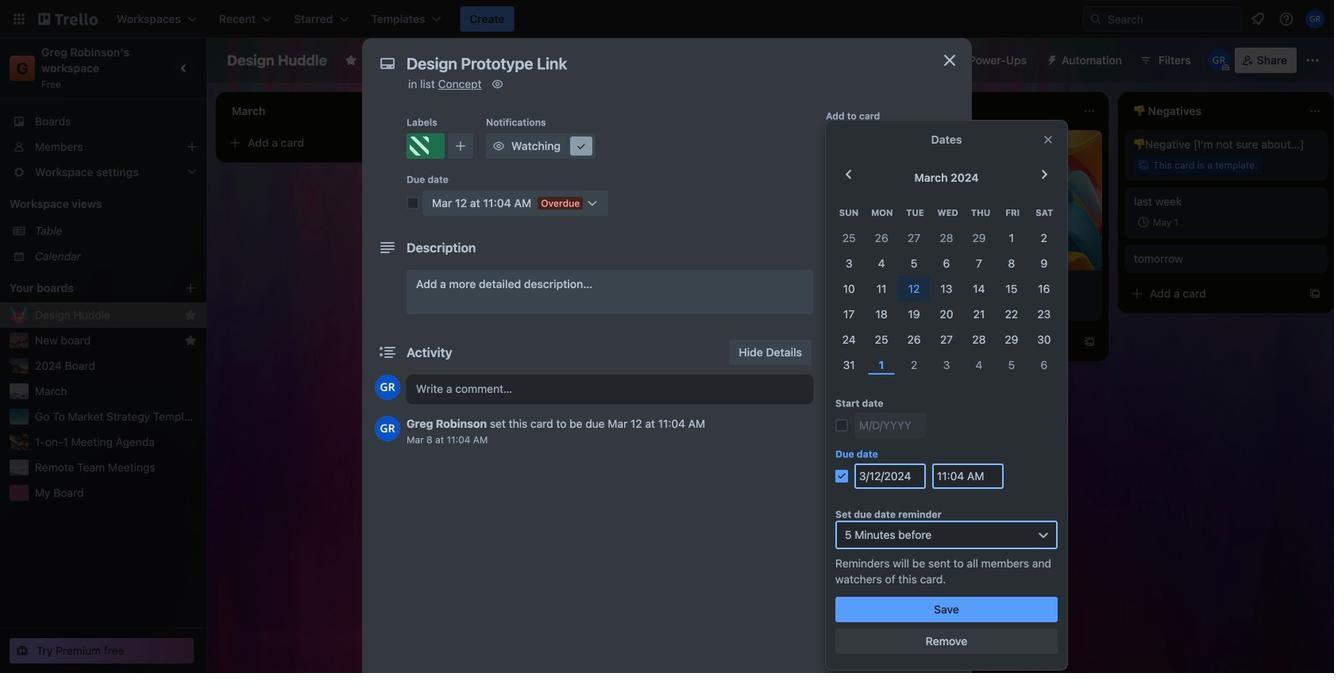 Task type: locate. For each thing, give the bounding box(es) containing it.
6 row from the top
[[833, 327, 1061, 353]]

Board name text field
[[219, 48, 335, 73]]

color: green, title: none image
[[407, 133, 445, 159]]

None checkbox
[[480, 273, 534, 292]]

None checkbox
[[1135, 213, 1184, 232]]

row group
[[833, 226, 1061, 378]]

M/D/YYYY text field
[[855, 413, 926, 439], [855, 464, 926, 489]]

0 vertical spatial starred icon image
[[184, 309, 197, 322]]

greg robinson (gregrobinson96) image
[[1208, 49, 1231, 72], [375, 375, 400, 400]]

1 vertical spatial m/d/yyyy text field
[[855, 464, 926, 489]]

row
[[833, 200, 1061, 226], [833, 226, 1061, 251], [833, 251, 1061, 277], [833, 277, 1061, 302], [833, 302, 1061, 327], [833, 327, 1061, 353], [833, 353, 1061, 378]]

1 vertical spatial starred icon image
[[184, 335, 197, 347]]

sm image
[[490, 76, 506, 92], [831, 617, 847, 633]]

0 horizontal spatial greg robinson (gregrobinson96) image
[[375, 416, 400, 442]]

1 row from the top
[[833, 200, 1061, 226]]

0 vertical spatial greg robinson (gregrobinson96) image
[[1306, 10, 1325, 29]]

None text field
[[399, 49, 923, 78]]

1 horizontal spatial greg robinson (gregrobinson96) image
[[1208, 49, 1231, 72]]

0 horizontal spatial sm image
[[490, 76, 506, 92]]

starred icon image
[[184, 309, 197, 322], [184, 335, 197, 347]]

7 row from the top
[[833, 353, 1061, 378]]

2 m/d/yyyy text field from the top
[[855, 464, 926, 489]]

2 starred icon image from the top
[[184, 335, 197, 347]]

0 vertical spatial sm image
[[490, 76, 506, 92]]

5 row from the top
[[833, 302, 1061, 327]]

sm image
[[1040, 48, 1062, 70], [491, 138, 507, 154], [574, 138, 590, 154], [831, 291, 847, 307], [831, 515, 847, 531], [831, 547, 847, 563], [831, 578, 847, 594]]

Search field
[[1103, 8, 1242, 30]]

1 m/d/yyyy text field from the top
[[855, 413, 926, 439]]

1 vertical spatial greg robinson (gregrobinson96) image
[[375, 416, 400, 442]]

create from template… image
[[407, 137, 420, 149], [858, 278, 871, 291], [1309, 288, 1322, 300], [632, 313, 645, 326]]

2 row from the top
[[833, 226, 1061, 251]]

cell
[[833, 226, 866, 251], [866, 226, 898, 251], [898, 226, 931, 251], [931, 226, 963, 251], [963, 226, 996, 251], [996, 226, 1028, 251], [1028, 226, 1061, 251], [833, 251, 866, 277], [866, 251, 898, 277], [898, 251, 931, 277], [931, 251, 963, 277], [963, 251, 996, 277], [996, 251, 1028, 277], [1028, 251, 1061, 277], [833, 277, 866, 302], [866, 277, 898, 302], [898, 277, 931, 302], [931, 277, 963, 302], [963, 277, 996, 302], [996, 277, 1028, 302], [1028, 277, 1061, 302], [833, 302, 866, 327], [866, 302, 898, 327], [898, 302, 931, 327], [931, 302, 963, 327], [963, 302, 996, 327], [996, 302, 1028, 327], [1028, 302, 1061, 327], [833, 327, 866, 353], [866, 327, 898, 353], [898, 327, 931, 353], [931, 327, 963, 353], [963, 327, 996, 353], [996, 327, 1028, 353], [1028, 327, 1061, 353], [833, 353, 866, 378], [866, 353, 898, 378], [898, 353, 931, 378], [931, 353, 963, 378], [963, 353, 996, 378], [996, 353, 1028, 378], [1028, 353, 1061, 378]]

greg robinson (gregrobinson96) image
[[1306, 10, 1325, 29], [375, 416, 400, 442]]

1 horizontal spatial sm image
[[831, 617, 847, 633]]

1 vertical spatial greg robinson (gregrobinson96) image
[[375, 375, 400, 400]]

color: green, title: none image
[[458, 245, 489, 251]]

grid
[[833, 200, 1061, 378]]

0 horizontal spatial greg robinson (gregrobinson96) image
[[375, 375, 400, 400]]

0 vertical spatial m/d/yyyy text field
[[855, 413, 926, 439]]

4 row from the top
[[833, 277, 1061, 302]]



Task type: vqa. For each thing, say whether or not it's contained in the screenshot.
Gary Orlando (garyorlando) image
no



Task type: describe. For each thing, give the bounding box(es) containing it.
Add time text field
[[933, 464, 1004, 489]]

primary element
[[0, 0, 1335, 38]]

1 starred icon image from the top
[[184, 309, 197, 322]]

close dialog image
[[941, 51, 960, 70]]

1 horizontal spatial greg robinson (gregrobinson96) image
[[1306, 10, 1325, 29]]

star or unstar board image
[[345, 54, 357, 67]]

show menu image
[[1305, 52, 1321, 68]]

0 vertical spatial greg robinson (gregrobinson96) image
[[1208, 49, 1231, 72]]

open information menu image
[[1279, 11, 1295, 27]]

3 row from the top
[[833, 251, 1061, 277]]

close popover image
[[1042, 133, 1055, 146]]

create from template… image
[[1084, 336, 1096, 349]]

0 notifications image
[[1249, 10, 1268, 29]]

Mark due date as complete checkbox
[[407, 197, 420, 210]]

1 vertical spatial sm image
[[831, 617, 847, 633]]

search image
[[1090, 13, 1103, 25]]

your boards with 8 items element
[[10, 279, 160, 298]]

add board image
[[184, 282, 197, 295]]

labels image
[[831, 164, 847, 180]]

Write a comment text field
[[407, 375, 814, 404]]



